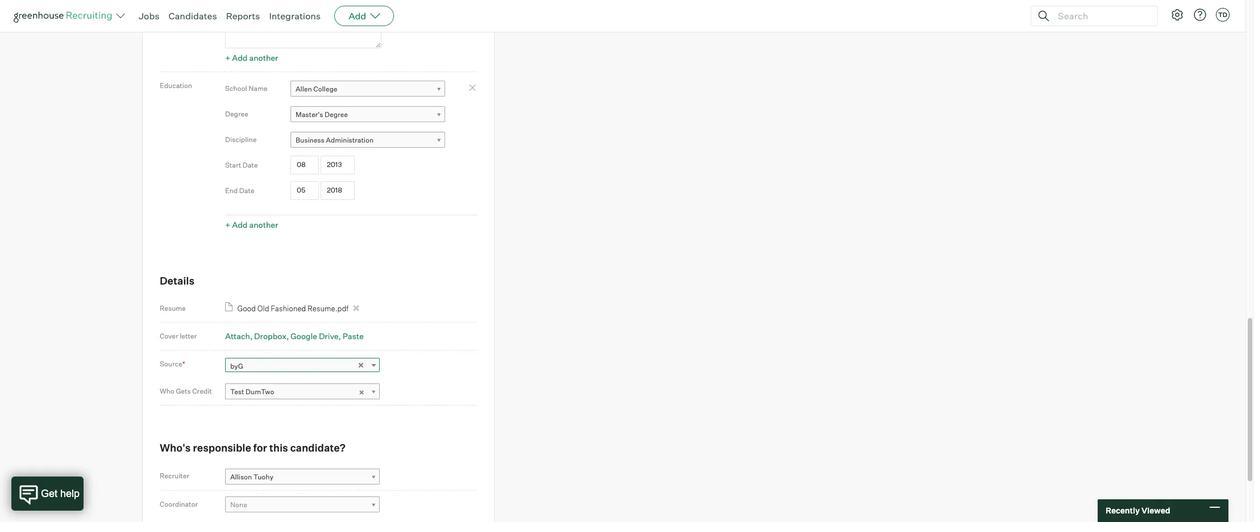 Task type: vqa. For each thing, say whether or not it's contained in the screenshot.
18,
no



Task type: locate. For each thing, give the bounding box(es) containing it.
google
[[291, 332, 317, 342]]

test dumtwo link
[[225, 384, 380, 401]]

fashioned
[[271, 305, 306, 314]]

allen college
[[296, 85, 338, 93]]

letter
[[180, 332, 197, 341]]

old
[[258, 305, 269, 314]]

1 + add another from the top
[[225, 53, 278, 63]]

coordinator
[[160, 500, 198, 509]]

education element
[[225, 76, 477, 233]]

+ for education
[[225, 220, 231, 230]]

start date
[[225, 161, 258, 169]]

1 vertical spatial date
[[239, 187, 255, 195]]

0 vertical spatial + add another link
[[225, 53, 278, 63]]

add left the home in the left top of the page
[[349, 10, 366, 22]]

add for education
[[232, 220, 248, 230]]

+
[[225, 53, 231, 63], [225, 220, 231, 230]]

+ add another link down end date
[[225, 220, 278, 230]]

2 + add another link from the top
[[225, 220, 278, 230]]

add for address
[[232, 53, 248, 63]]

home
[[393, 14, 412, 22]]

another
[[249, 53, 278, 63], [249, 220, 278, 230]]

greenhouse recruiting image
[[14, 9, 116, 23]]

+ inside education element
[[225, 220, 231, 230]]

degree
[[225, 110, 249, 118], [325, 110, 348, 119]]

1 + from the top
[[225, 53, 231, 63]]

cover
[[160, 332, 178, 341]]

1 vertical spatial + add another link
[[225, 220, 278, 230]]

1 + add another link from the top
[[225, 53, 278, 63]]

jobs
[[139, 10, 160, 22]]

recently
[[1106, 506, 1141, 516]]

2 + add another from the top
[[225, 220, 278, 230]]

source
[[160, 360, 182, 369]]

add
[[349, 10, 366, 22], [232, 53, 248, 63], [232, 220, 248, 230]]

0 vertical spatial + add another
[[225, 53, 278, 63]]

+ add another link for education
[[225, 220, 278, 230]]

date right "end"
[[239, 187, 255, 195]]

test dumtwo
[[230, 388, 274, 397]]

credit
[[192, 387, 212, 396]]

+ down "end"
[[225, 220, 231, 230]]

recently viewed
[[1106, 506, 1171, 516]]

who's
[[160, 442, 191, 455]]

add button
[[335, 6, 394, 26]]

+ add another down end date
[[225, 220, 278, 230]]

date for start date
[[243, 161, 258, 169]]

business administration
[[296, 136, 374, 144]]

paste link
[[343, 332, 364, 342]]

0 vertical spatial date
[[243, 161, 258, 169]]

None text field
[[225, 8, 382, 48]]

+ add another inside education element
[[225, 220, 278, 230]]

paste
[[343, 332, 364, 342]]

discipline
[[225, 135, 257, 144]]

+ up school in the top left of the page
[[225, 53, 231, 63]]

school name
[[225, 84, 268, 93]]

+ add another for address
[[225, 53, 278, 63]]

another down end date
[[249, 220, 278, 230]]

allison tuohy link
[[225, 469, 380, 486]]

integrations link
[[269, 10, 321, 22]]

1 vertical spatial + add another
[[225, 220, 278, 230]]

date
[[243, 161, 258, 169], [239, 187, 255, 195]]

who's responsible for this candidate?
[[160, 442, 346, 455]]

add down end date
[[232, 220, 248, 230]]

+ for address
[[225, 53, 231, 63]]

master's degree link
[[291, 106, 445, 123]]

0 vertical spatial +
[[225, 53, 231, 63]]

1 another from the top
[[249, 53, 278, 63]]

allen college link
[[291, 81, 445, 97]]

MM text field
[[291, 156, 319, 174]]

who gets credit
[[160, 387, 212, 396]]

0 vertical spatial another
[[249, 53, 278, 63]]

1 vertical spatial another
[[249, 220, 278, 230]]

source *
[[160, 360, 185, 369]]

google drive link
[[291, 332, 341, 342]]

another inside education element
[[249, 220, 278, 230]]

degree down school in the top left of the page
[[225, 110, 249, 118]]

add inside popup button
[[349, 10, 366, 22]]

add inside education element
[[232, 220, 248, 230]]

another up name
[[249, 53, 278, 63]]

another for address
[[249, 53, 278, 63]]

2 another from the top
[[249, 220, 278, 230]]

allen
[[296, 85, 312, 93]]

degree up business administration
[[325, 110, 348, 119]]

+ add another link
[[225, 53, 278, 63], [225, 220, 278, 230]]

candidate?
[[290, 442, 346, 455]]

none link
[[225, 497, 380, 514]]

0 horizontal spatial degree
[[225, 110, 249, 118]]

date right start
[[243, 161, 258, 169]]

+ add another
[[225, 53, 278, 63], [225, 220, 278, 230]]

resume.pdf
[[308, 305, 349, 314]]

td button
[[1217, 8, 1230, 22]]

+ add another link up school name
[[225, 53, 278, 63]]

none
[[230, 501, 247, 510]]

start
[[225, 161, 241, 169]]

1 vertical spatial +
[[225, 220, 231, 230]]

2 + from the top
[[225, 220, 231, 230]]

0 vertical spatial add
[[349, 10, 366, 22]]

+ add another up school name
[[225, 53, 278, 63]]

add up school in the top left of the page
[[232, 53, 248, 63]]

2 vertical spatial add
[[232, 220, 248, 230]]

+ add another for education
[[225, 220, 278, 230]]

1 horizontal spatial degree
[[325, 110, 348, 119]]

for
[[253, 442, 267, 455]]

+ add another link inside education element
[[225, 220, 278, 230]]

school
[[225, 84, 247, 93]]

address
[[160, 12, 187, 20]]

+ add another link for address
[[225, 53, 278, 63]]

1 vertical spatial add
[[232, 53, 248, 63]]

attach
[[225, 332, 250, 342]]

education
[[160, 81, 192, 90]]

administration
[[326, 136, 374, 144]]



Task type: describe. For each thing, give the bounding box(es) containing it.
drive
[[319, 332, 339, 342]]

dumtwo
[[246, 388, 274, 397]]

another for education
[[249, 220, 278, 230]]

details
[[160, 275, 195, 287]]

end date
[[225, 187, 255, 195]]

good
[[238, 305, 256, 314]]

recruiter
[[160, 472, 189, 481]]

candidates link
[[169, 10, 217, 22]]

td button
[[1215, 6, 1233, 24]]

attach link
[[225, 332, 253, 342]]

college
[[314, 85, 338, 93]]

viewed
[[1142, 506, 1171, 516]]

configure image
[[1171, 8, 1185, 22]]

tuohy
[[254, 473, 274, 482]]

test
[[230, 388, 244, 397]]

allison
[[230, 473, 252, 482]]

business
[[296, 136, 325, 144]]

date for end date
[[239, 187, 255, 195]]

dropbox link
[[254, 332, 289, 342]]

YYYY text field
[[321, 156, 355, 174]]

business administration link
[[291, 132, 445, 148]]

master's
[[296, 110, 323, 119]]

dropbox
[[254, 332, 287, 342]]

resume
[[160, 305, 186, 313]]

master's degree
[[296, 110, 348, 119]]

td
[[1219, 11, 1228, 19]]

responsible
[[193, 442, 251, 455]]

cover letter
[[160, 332, 197, 341]]

home link
[[387, 10, 450, 26]]

attach dropbox google drive paste
[[225, 332, 364, 342]]

good old fashioned resume.pdf
[[238, 305, 349, 314]]

byg link
[[225, 358, 380, 375]]

candidates
[[169, 10, 217, 22]]

reports
[[226, 10, 260, 22]]

YYYY text field
[[321, 182, 355, 200]]

reports link
[[226, 10, 260, 22]]

MM text field
[[291, 182, 319, 200]]

gets
[[176, 387, 191, 396]]

byg
[[230, 362, 243, 371]]

name
[[249, 84, 268, 93]]

jobs link
[[139, 10, 160, 22]]

Search text field
[[1056, 8, 1148, 24]]

end
[[225, 187, 238, 195]]

*
[[182, 360, 185, 369]]

this
[[270, 442, 288, 455]]

allison tuohy
[[230, 473, 274, 482]]

integrations
[[269, 10, 321, 22]]

who
[[160, 387, 175, 396]]



